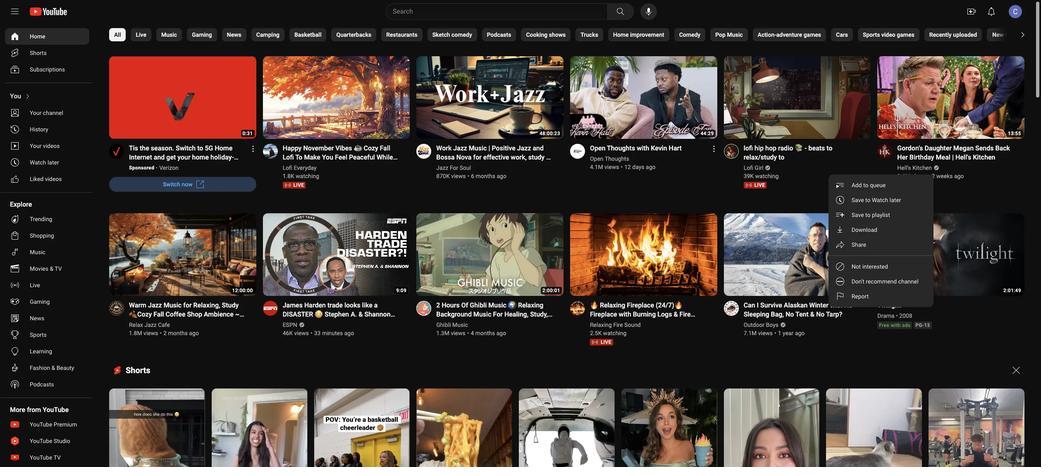 Task type: vqa. For each thing, say whether or not it's contained in the screenshot.
the middle |
yes



Task type: locate. For each thing, give the bounding box(es) containing it.
& inside can i survive alaskan winter with no sleeping bag, no tent & no tarp?
[[810, 311, 815, 318]]

youtube tv
[[30, 455, 61, 461]]

1 horizontal spatial cozy
[[364, 144, 378, 152]]

youtube studio
[[30, 438, 70, 445]]

44:29 link
[[570, 56, 717, 140]]

sports left video
[[863, 31, 880, 38]]

for inside the warm jazz music for relaxing, study 🍂cozy fall coffee shop ambience ~ smooth jazz instrumental music
[[183, 302, 192, 309]]

2.5k
[[590, 330, 602, 337]]

1 vertical spatial coffee
[[166, 311, 185, 318]]

jazz inside "link"
[[145, 322, 157, 328]]

1 horizontal spatial shop
[[351, 163, 367, 170]]

0 horizontal spatial 2
[[163, 330, 167, 337]]

relax jazz cafe
[[129, 322, 170, 328]]

lofi
[[283, 153, 294, 161], [283, 165, 292, 171], [744, 165, 754, 171]]

lofi hip hop radio 📚 - beats to relax/study to by lofi girl 298,161,104 views element
[[744, 144, 861, 162]]

the
[[140, 144, 149, 152]]

1 horizontal spatial later
[[890, 197, 902, 203]]

2:01:49 link
[[878, 213, 1025, 297]]

1 vertical spatial for
[[183, 302, 192, 309]]

0 horizontal spatial sports
[[30, 332, 47, 338]]

kitchen down birthday
[[913, 165, 932, 171]]

news up learning
[[30, 315, 44, 322]]

0 horizontal spatial kitchen
[[913, 165, 932, 171]]

channel
[[43, 110, 63, 116], [899, 278, 919, 285]]

2 horizontal spatial no
[[845, 302, 853, 309]]

switch now link
[[109, 177, 256, 192]]

shopping link
[[5, 227, 89, 244], [5, 227, 89, 244]]

1 horizontal spatial |
[[489, 144, 490, 152]]

birthday
[[910, 153, 935, 161]]

1 vertical spatial hell's
[[898, 165, 911, 171]]

cozy right in
[[314, 163, 328, 170]]

0 vertical spatial fall
[[380, 144, 390, 152]]

1 vertical spatial podcasts
[[30, 381, 54, 388]]

ago right year
[[795, 330, 805, 337]]

1 vertical spatial shorts
[[126, 366, 150, 376]]

thoughts up open thoughts link
[[607, 144, 635, 152]]

tent
[[796, 311, 809, 318]]

kitchen inside 'gordon's daughter megan sends back her birthday meal | hell's kitchen'
[[973, 153, 996, 161]]

0 horizontal spatial live
[[30, 282, 40, 289]]

1 horizontal spatial no
[[816, 311, 825, 318]]

youtube up youtube premium
[[43, 406, 69, 414]]

1 vertical spatial |
[[952, 153, 954, 161]]

2 games from the left
[[897, 31, 915, 38]]

save to watch later
[[852, 197, 902, 203]]

2:00:01
[[543, 288, 560, 294]]

relaxing inside 🔥 relaxing fireplace (24/7)🔥 fireplace with burning logs & fire sounds
[[600, 302, 625, 309]]

open for open thoughts with kevin hart
[[590, 144, 606, 152]]

fireplace up sounds
[[590, 311, 617, 318]]

| left first
[[301, 320, 303, 328]]

for right nova
[[473, 153, 482, 161]]

sports inside tab list
[[863, 31, 880, 38]]

0 vertical spatial kitchen
[[973, 153, 996, 161]]

hell's kitchen link
[[898, 164, 933, 172]]

1 vertical spatial later
[[890, 197, 902, 203]]

🔥 relaxing fireplace (24/7)🔥fireplace with burning logs & fire sounds by relaxing fire sound 1,978,043 views element
[[590, 301, 707, 328]]

coffee down feel
[[330, 163, 350, 170]]

1 horizontal spatial studio
[[492, 320, 511, 328]]

0 vertical spatial watch
[[30, 159, 46, 166]]

save inside option
[[852, 212, 864, 218]]

months down instrumental
[[168, 330, 188, 337]]

2 horizontal spatial 2
[[932, 173, 935, 180]]

for up instrumental
[[183, 302, 192, 309]]

1 horizontal spatial for
[[493, 311, 503, 318]]

daughter
[[925, 144, 952, 152]]

studio inside 2 hours of ghibli music 🌍 relaxing background music for healing, study, work, sleep ghibli studio
[[492, 320, 511, 328]]

lofi inside lofi everyday 1.8k watching
[[283, 165, 292, 171]]

1.8k
[[283, 173, 294, 180]]

youtube for premium
[[30, 421, 52, 428]]

views for work jazz music | positive jazz and bossa nova for effective work, study & stress relief
[[451, 173, 466, 180]]

back
[[996, 144, 1010, 152]]

report
[[852, 293, 869, 300]]

share
[[852, 241, 867, 248]]

& right a.
[[359, 311, 363, 318]]

0 vertical spatial tv
[[55, 266, 62, 272]]

1 horizontal spatial 2
[[436, 302, 440, 309]]

thoughts
[[607, 144, 635, 152], [605, 156, 629, 162]]

ago for kevin
[[646, 164, 656, 170]]

warm jazz music for relaxing, study 🍂cozy fall coffee shop ambience ~ smooth jazz instrumental music
[[129, 302, 240, 328]]

no down the alaskan
[[786, 311, 794, 318]]

open thoughts link
[[590, 155, 630, 163]]

2 your from the top
[[30, 143, 42, 149]]

ago down instrumental
[[189, 330, 199, 337]]

explore
[[10, 201, 32, 208]]

save to watch later option
[[829, 193, 934, 208]]

sports up learning
[[30, 332, 47, 338]]

0 vertical spatial for
[[473, 153, 482, 161]]

2 vertical spatial 2
[[163, 330, 167, 337]]

views down ghibli music link
[[451, 330, 466, 337]]

channel up the history
[[43, 110, 63, 116]]

shopping
[[30, 232, 54, 239]]

0 horizontal spatial fire
[[614, 322, 623, 328]]

2 open from the top
[[590, 156, 604, 162]]

youtube up youtube tv
[[30, 438, 52, 445]]

2.6m
[[898, 173, 911, 180]]

home for home improvement
[[613, 31, 629, 38]]

james
[[283, 302, 303, 309]]

views down first
[[294, 330, 309, 337]]

2 horizontal spatial |
[[952, 153, 954, 161]]

1 horizontal spatial live
[[601, 340, 612, 345]]

open up 4.1m
[[590, 156, 604, 162]]

peaceful
[[349, 153, 375, 161]]

hell's kitchen
[[898, 165, 932, 171]]

action-adventure games
[[758, 31, 821, 38]]

views down outdoor boys link
[[758, 330, 773, 337]]

shop inside the warm jazz music for relaxing, study 🍂cozy fall coffee shop ambience ~ smooth jazz instrumental music
[[187, 311, 202, 318]]

live down "39k watching"
[[755, 182, 765, 188]]

youtube down 'youtube studio'
[[30, 455, 52, 461]]

now
[[182, 181, 193, 188]]

None search field
[[371, 3, 636, 20]]

relaxing up 2.5k
[[590, 322, 612, 328]]

shannon
[[365, 311, 391, 318]]

0 horizontal spatial watch
[[30, 159, 46, 166]]

0 horizontal spatial and
[[154, 153, 165, 161]]

1 open from the top
[[590, 144, 606, 152]]

1 vertical spatial videos
[[45, 176, 62, 182]]

hell's up 2.6m
[[898, 165, 911, 171]]

12:00:00
[[232, 288, 253, 294]]

music inside ghibli music link
[[452, 322, 468, 328]]

-
[[805, 144, 807, 152]]

0 vertical spatial switch
[[176, 144, 196, 152]]

& right 'study'
[[546, 153, 551, 161]]

2 vertical spatial |
[[301, 320, 303, 328]]

open thoughts with kevin hart by open thoughts 4,175,437 views 12 days ago 44 minutes element
[[590, 144, 682, 153]]

views down relax jazz cafe "link"
[[144, 330, 158, 337]]

1 vertical spatial save
[[852, 212, 864, 218]]

channel up twilight link at bottom right
[[899, 278, 919, 285]]

watching
[[296, 173, 319, 180], [755, 173, 779, 180], [603, 330, 627, 337]]

twilight by drama • 2008 2 hours, 1 minute element
[[878, 301, 934, 310]]

shop up instrumental
[[187, 311, 202, 318]]

2 for 2 months ago
[[163, 330, 167, 337]]

open thoughts with kevin hart
[[590, 144, 682, 152]]

2 save from the top
[[852, 212, 864, 218]]

1 vertical spatial channel
[[899, 278, 919, 285]]

0 horizontal spatial gaming
[[30, 299, 50, 305]]

Switch now text field
[[163, 181, 193, 188]]

thoughts for open thoughts
[[605, 156, 629, 162]]

2 horizontal spatial watching
[[755, 173, 779, 180]]

save to playlist option
[[829, 208, 934, 222]]

outdoor
[[744, 322, 765, 328]]

open up open thoughts at the right of the page
[[590, 144, 606, 152]]

download option
[[829, 222, 934, 237]]

1 horizontal spatial coffee
[[330, 163, 350, 170]]

1 horizontal spatial channel
[[899, 278, 919, 285]]

effective
[[483, 153, 509, 161]]

ago right minutes
[[344, 330, 354, 337]]

chilling
[[283, 163, 305, 170]]

1 horizontal spatial kitchen
[[973, 153, 996, 161]]

lofi for lofi everyday 1.8k watching
[[283, 165, 292, 171]]

ghibli up the 4 months ago
[[473, 320, 490, 328]]

0 vertical spatial news
[[227, 31, 241, 38]]

2 for 2 hours of ghibli music 🌍 relaxing background music for healing, study, work, sleep ghibli studio
[[436, 302, 440, 309]]

13
[[924, 323, 930, 328]]

2 left hours on the bottom left of page
[[436, 302, 440, 309]]

minutes
[[322, 330, 343, 337]]

tv right movies
[[55, 266, 62, 272]]

comedy
[[679, 31, 701, 38]]

1 games from the left
[[804, 31, 821, 38]]

can i survive alaskan winter with no sleeping bag, no tent & no tarp? by outdoor boys 7,114,768 views 1 year ago 20 minutes element
[[744, 301, 861, 319]]

tv down 'youtube studio'
[[54, 455, 61, 461]]

fire
[[680, 311, 691, 318], [614, 322, 623, 328]]

trending
[[30, 216, 52, 223]]

cozy up peaceful
[[364, 144, 378, 152]]

1 horizontal spatial fall
[[380, 144, 390, 152]]

1 horizontal spatial shorts
[[126, 366, 150, 376]]

live
[[136, 31, 146, 38], [30, 282, 40, 289]]

1 vertical spatial shop
[[187, 311, 202, 318]]

1 vertical spatial and
[[154, 153, 165, 161]]

9 minutes, 9 seconds element
[[396, 288, 407, 294]]

1 vertical spatial live
[[30, 282, 40, 289]]

0 vertical spatial open
[[590, 144, 606, 152]]

0 horizontal spatial news
[[30, 315, 44, 322]]

hell's kitchen image
[[878, 144, 893, 159]]

home up holiday-
[[215, 144, 233, 152]]

warm jazz music for relaxing, study 🍂cozy fall coffee shop ambience ~ smooth jazz instrumental music by relax jazz cafe 1,825,516 views 2 months ago 12 hours element
[[129, 301, 246, 328]]

& left the "beauty"
[[52, 365, 55, 371]]

a
[[374, 302, 378, 309]]

happy november vibes ☕ cozy fall lofi to make you feel peaceful while chilling in cozy coffee shop by lofi everyday  132,295 views element
[[283, 144, 400, 170]]

0 horizontal spatial games
[[804, 31, 821, 38]]

coffee up instrumental
[[166, 311, 185, 318]]

while
[[377, 153, 393, 161]]

not interested option
[[829, 259, 934, 274]]

gordon's
[[898, 144, 923, 152]]

1 vertical spatial thoughts
[[605, 156, 629, 162]]

to down radio
[[779, 153, 785, 161]]

ago down effective
[[497, 173, 507, 180]]

study
[[222, 302, 239, 309]]

list box containing add to queue
[[829, 174, 934, 307]]

2 hours of ghibli music 🌍 relaxing background music for healing, study, work, sleep ghibli studio link
[[436, 301, 554, 328]]

31 seconds element
[[243, 131, 253, 137]]

live status
[[283, 182, 306, 189], [744, 182, 767, 189], [590, 339, 613, 346]]

live down lofi everyday 1.8k watching
[[294, 182, 304, 188]]

44 minutes, 29 seconds element
[[701, 131, 714, 137]]

1 vertical spatial sports
[[30, 332, 47, 338]]

live for lofi hip hop radio 📚 - beats to relax/study to
[[755, 182, 765, 188]]

live right all
[[136, 31, 146, 38]]

0 vertical spatial hell's
[[956, 153, 972, 161]]

2 inside 2 hours of ghibli music 🌍 relaxing background music for healing, study, work, sleep ghibli studio
[[436, 302, 440, 309]]

0 vertical spatial your
[[30, 110, 42, 116]]

1 horizontal spatial you
[[322, 153, 333, 161]]

no
[[845, 302, 853, 309], [786, 311, 794, 318], [816, 311, 825, 318]]

0 vertical spatial studio
[[492, 320, 511, 328]]

1 vertical spatial fireplace
[[590, 311, 617, 318]]

smooth
[[129, 320, 152, 328]]

megan
[[954, 144, 974, 152]]

0 vertical spatial sports
[[863, 31, 880, 38]]

live status for lofi hip hop radio 📚 - beats to relax/study to
[[744, 182, 767, 189]]

fall up while
[[380, 144, 390, 152]]

1 horizontal spatial for
[[473, 153, 482, 161]]

2 horizontal spatial home
[[613, 31, 629, 38]]

44:29
[[701, 131, 714, 137]]

youtube down a.
[[335, 320, 361, 328]]

ago right the weeks
[[955, 173, 964, 180]]

home
[[613, 31, 629, 38], [30, 33, 45, 40], [215, 144, 233, 152]]

0 horizontal spatial |
[[301, 320, 303, 328]]

shop inside happy november vibes ☕ cozy fall lofi to make you feel peaceful while chilling in cozy coffee shop
[[351, 163, 367, 170]]

home inside tab list
[[613, 31, 629, 38]]

0 vertical spatial for
[[450, 165, 458, 171]]

home link
[[5, 28, 89, 45], [5, 28, 89, 45]]

to left 5g
[[197, 144, 203, 152]]

thoughts for open thoughts with kevin hart
[[607, 144, 635, 152]]

tab list containing all
[[109, 23, 1027, 46]]

months right 4
[[476, 330, 495, 337]]

9:09
[[396, 288, 407, 294]]

coffee inside the warm jazz music for relaxing, study 🍂cozy fall coffee shop ambience ~ smooth jazz instrumental music
[[166, 311, 185, 318]]

1 horizontal spatial home
[[215, 144, 233, 152]]

watch up liked
[[30, 159, 46, 166]]

2 horizontal spatial live status
[[744, 182, 767, 189]]

fire left sound
[[614, 322, 623, 328]]

shop
[[351, 163, 367, 170], [187, 311, 202, 318]]

podcasts inside tab list
[[487, 31, 511, 38]]

games right adventure
[[804, 31, 821, 38]]

save
[[852, 197, 864, 203], [852, 212, 864, 218]]

0 vertical spatial shop
[[351, 163, 367, 170]]

0 vertical spatial you
[[10, 92, 21, 100]]

home for home
[[30, 33, 45, 40]]

13:55
[[1008, 131, 1022, 137]]

0 vertical spatial gaming
[[192, 31, 212, 38]]

1 your from the top
[[30, 110, 42, 116]]

0 horizontal spatial fall
[[154, 311, 164, 318]]

no down winter
[[816, 311, 825, 318]]

more
[[10, 406, 25, 414]]

news left camping
[[227, 31, 241, 38]]

for up 870k views
[[450, 165, 458, 171]]

fireplace up burning
[[627, 302, 654, 309]]

months right the 6
[[476, 173, 495, 180]]

0 horizontal spatial home
[[30, 33, 45, 40]]

hell's down 'megan'
[[956, 153, 972, 161]]

shorts up subscriptions
[[30, 50, 47, 56]]

lofi everyday image
[[263, 144, 278, 159]]

liked videos link
[[5, 171, 89, 187], [5, 171, 89, 187]]

😳
[[315, 311, 323, 318]]

1 horizontal spatial hell's
[[956, 153, 972, 161]]

for
[[473, 153, 482, 161], [183, 302, 192, 309]]

1 horizontal spatial fireplace
[[627, 302, 654, 309]]

ghibli music image
[[417, 301, 431, 316]]

views down hell's kitchen link
[[912, 173, 927, 180]]

work,
[[436, 320, 453, 328]]

watching down girl
[[755, 173, 779, 180]]

tab list
[[109, 23, 1027, 46]]

months for for
[[476, 330, 495, 337]]

0 horizontal spatial for
[[183, 302, 192, 309]]

1 horizontal spatial news
[[227, 31, 241, 38]]

0 vertical spatial cozy
[[364, 144, 378, 152]]

twilight
[[878, 302, 901, 309]]

views down the jazz for soul link
[[451, 173, 466, 180]]

live status down 2.5k
[[590, 339, 613, 346]]

live status down "39k watching"
[[744, 182, 767, 189]]

lofi up "39k" at the top of page
[[744, 165, 754, 171]]

relaxing right the '🔥'
[[600, 302, 625, 309]]

ago down "2 hours of ghibli music 🌍 relaxing background music for healing, study, work, sleep ghibli studio by ghibli music 1,314,950 views 4 months ago 2 hours" element
[[497, 330, 506, 337]]

lofi girl image
[[724, 144, 739, 159]]

list box
[[829, 174, 934, 307]]

1 horizontal spatial gaming
[[192, 31, 212, 38]]

2 down cafe in the bottom left of the page
[[163, 330, 167, 337]]

and up 'study'
[[533, 144, 544, 152]]

48 hours, 23 seconds element
[[540, 131, 560, 137]]

interested
[[863, 263, 888, 270]]

0 vertical spatial |
[[489, 144, 490, 152]]

for inside work jazz music | positive jazz and bossa nova for effective work, study & stress relief
[[473, 153, 482, 161]]

2 left the weeks
[[932, 173, 935, 180]]

add to queue option
[[829, 178, 934, 193]]

agree
[[283, 320, 299, 328]]

| right the meal
[[952, 153, 954, 161]]

live status down 1.8k
[[283, 182, 306, 189]]

drama • 2008 link
[[878, 312, 913, 320]]

free with ads
[[879, 323, 911, 328]]

0 horizontal spatial live
[[294, 182, 304, 188]]

Search text field
[[393, 6, 606, 17]]

live down movies
[[30, 282, 40, 289]]

0 horizontal spatial live status
[[283, 182, 306, 189]]

watch up save to playlist option
[[872, 197, 889, 203]]

0 vertical spatial live
[[136, 31, 146, 38]]

0 horizontal spatial later
[[48, 159, 59, 166]]

0 horizontal spatial fireplace
[[590, 311, 617, 318]]

save up download
[[852, 212, 864, 218]]

& right movies
[[50, 266, 53, 272]]

avatar image image
[[1009, 5, 1022, 18]]

later up playlist at the right top
[[890, 197, 902, 203]]

switch left "now"
[[163, 181, 180, 188]]

1 horizontal spatial live
[[136, 31, 146, 38]]

can
[[744, 302, 755, 309]]

fall up cafe in the bottom left of the page
[[154, 311, 164, 318]]

recommend
[[866, 278, 897, 285]]

1 horizontal spatial live status
[[590, 339, 613, 346]]

months
[[476, 173, 495, 180], [168, 330, 188, 337], [476, 330, 495, 337]]

youtube inside james harden trade looks like a disaster 😳 stephen a. & shannon agree | first take youtube exclusive
[[335, 320, 361, 328]]

0 vertical spatial 2
[[932, 173, 935, 180]]

sports video games
[[863, 31, 915, 38]]

later up liked videos
[[48, 159, 59, 166]]

lofi
[[744, 144, 753, 152]]

& right tent
[[810, 311, 815, 318]]

0 vertical spatial videos
[[43, 143, 60, 149]]

save down add on the top right
[[852, 197, 864, 203]]

0 horizontal spatial watching
[[296, 173, 319, 180]]

| up effective
[[489, 144, 490, 152]]

0 horizontal spatial you
[[10, 92, 21, 100]]

learning link
[[5, 343, 89, 360], [5, 343, 89, 360]]

get
[[166, 153, 176, 161]]

coffee inside happy november vibes ☕ cozy fall lofi to make you feel peaceful while chilling in cozy coffee shop
[[330, 163, 350, 170]]

1 save from the top
[[852, 197, 864, 203]]

save inside option
[[852, 197, 864, 203]]

1 vertical spatial watch
[[872, 197, 889, 203]]

with inside 🔥 relaxing fireplace (24/7)🔥 fireplace with burning logs & fire sounds
[[619, 311, 631, 318]]

🍂cozy
[[129, 311, 152, 318]]

for left 'healing,'
[[493, 311, 503, 318]]

& inside 🔥 relaxing fireplace (24/7)🔥 fireplace with burning logs & fire sounds
[[674, 311, 678, 318]]

0 horizontal spatial studio
[[54, 438, 70, 445]]

tv
[[55, 266, 62, 272], [54, 455, 61, 461]]

tis
[[129, 144, 138, 152]]

1 vertical spatial news
[[30, 315, 44, 322]]

with
[[637, 144, 649, 152], [830, 302, 843, 309], [619, 311, 631, 318], [891, 323, 901, 328]]

2 hours, 1 second element
[[543, 288, 560, 294]]

1 vertical spatial fall
[[154, 311, 164, 318]]

1 vertical spatial for
[[493, 311, 503, 318]]

1 vertical spatial your
[[30, 143, 42, 149]]

ago for for
[[189, 330, 199, 337]]

holiday-
[[211, 153, 234, 161]]

2 hours of ghibli music 🌍 relaxing background music for healing, study, work, sleep ghibli studio by ghibli music 1,314,950 views 4 months ago 2 hours element
[[436, 301, 554, 328]]

shorts link
[[5, 45, 89, 61], [5, 45, 89, 61]]

james harden trade looks like a disaster 😳 stephen a. & shannon agree | first take youtube exclusive by espn 46,051 views 33 minutes ago 9 minutes, 9 seconds element
[[283, 301, 400, 328]]

share option
[[829, 237, 934, 252]]

fireplace
[[627, 302, 654, 309], [590, 311, 617, 318]]

outdoor boys link
[[744, 321, 779, 329]]

gaming inside tab list
[[192, 31, 212, 38]]

happy november vibes ☕ cozy fall lofi to make you feel peaceful while chilling in cozy coffee shop
[[283, 144, 393, 170]]

watching down relaxing fire sound link
[[603, 330, 627, 337]]

13 minutes, 55 seconds element
[[1008, 131, 1022, 137]]

ago right days
[[646, 164, 656, 170]]

1 horizontal spatial watching
[[603, 330, 627, 337]]

to down add to queue at right
[[866, 197, 871, 203]]

vibes
[[336, 144, 352, 152]]

shorts down 1.8m
[[126, 366, 150, 376]]

work
[[436, 144, 452, 152]]

0 horizontal spatial coffee
[[166, 311, 185, 318]]

new
[[993, 31, 1004, 38]]

ad - tis the season. switch to 5g home internet and get your home holiday-ready. - 31 seconds - switch to 5g home internet. perfect for the most wi-fi time of year. - verizon - play video element
[[129, 144, 246, 170]]

videos right liked
[[45, 176, 62, 182]]

studio down premium
[[54, 438, 70, 445]]

live status for 🔥 relaxing fireplace (24/7)🔥 fireplace with burning logs & fire sounds
[[590, 339, 613, 346]]

podcasts down 'search' text field
[[487, 31, 511, 38]]

lofi up 1.8k
[[283, 165, 292, 171]]

year
[[783, 330, 794, 337]]

switch up your
[[176, 144, 196, 152]]

your down the history
[[30, 143, 42, 149]]

home left improvement
[[613, 31, 629, 38]]

•
[[896, 313, 898, 319]]



Task type: describe. For each thing, give the bounding box(es) containing it.
winter
[[810, 302, 829, 309]]

cooking
[[526, 31, 548, 38]]

months for shop
[[168, 330, 188, 337]]

channel inside option
[[899, 278, 919, 285]]

camping
[[256, 31, 280, 38]]

videos for your videos
[[43, 143, 60, 149]]

comedy
[[452, 31, 472, 38]]

hell's inside 'gordon's daughter megan sends back her birthday meal | hell's kitchen'
[[956, 153, 972, 161]]

views for gordon's daughter megan sends back her birthday meal | hell's kitchen
[[912, 173, 927, 180]]

don't recommend channel
[[852, 278, 919, 285]]

movies & tv
[[30, 266, 62, 272]]

gordon's daughter megan sends back her birthday meal | hell's kitchen by hell's kitchen 2,680,934 views 2 weeks ago 13 minutes, 55 seconds element
[[898, 144, 1015, 162]]

0 horizontal spatial hell's
[[898, 165, 911, 171]]

switch inside tis the season. switch to 5g home internet and get your home holiday- ready.
[[176, 144, 196, 152]]

2 hours, 1 minute, 49 seconds element
[[1004, 288, 1022, 294]]

hip
[[755, 144, 764, 152]]

0 horizontal spatial for
[[450, 165, 458, 171]]

live status for happy november vibes ☕ cozy fall lofi to make you feel peaceful while chilling in cozy coffee shop
[[283, 182, 306, 189]]

home improvement
[[613, 31, 664, 38]]

2.6m views
[[898, 173, 927, 180]]

1 vertical spatial cozy
[[314, 163, 328, 170]]

& inside work jazz music | positive jazz and bossa nova for effective work, study & stress relief
[[546, 153, 551, 161]]

bag,
[[771, 311, 784, 318]]

days
[[633, 164, 645, 170]]

0 horizontal spatial podcasts
[[30, 381, 54, 388]]

season.
[[151, 144, 174, 152]]

disaster
[[283, 311, 313, 318]]

outdoor boys
[[744, 322, 779, 328]]

1 vertical spatial gaming
[[30, 299, 50, 305]]

from
[[27, 406, 41, 414]]

go to channel: verizon. element
[[159, 165, 179, 171]]

alaskan
[[784, 302, 808, 309]]

open thoughts with kevin hart link
[[590, 144, 682, 153]]

tarp?
[[826, 311, 843, 318]]

1.3m
[[436, 330, 450, 337]]

fall inside happy november vibes ☕ cozy fall lofi to make you feel peaceful while chilling in cozy coffee shop
[[380, 144, 390, 152]]

39k
[[744, 173, 754, 180]]

to right beats
[[827, 144, 833, 152]]

0 vertical spatial later
[[48, 159, 59, 166]]

to inside option
[[866, 197, 871, 203]]

go to channel: verizon. image
[[109, 144, 124, 159]]

ago for sends
[[955, 173, 964, 180]]

| inside 'gordon's daughter megan sends back her birthday meal | hell's kitchen'
[[952, 153, 954, 161]]

her
[[898, 153, 908, 161]]

2 for 2 weeks ago
[[932, 173, 935, 180]]

870k views
[[436, 173, 466, 180]]

1 vertical spatial tv
[[54, 455, 61, 461]]

jazz for soul link
[[436, 164, 472, 172]]

survive
[[761, 302, 782, 309]]

study
[[528, 153, 545, 161]]

| inside james harden trade looks like a disaster 😳 stephen a. & shannon agree | first take youtube exclusive
[[301, 320, 303, 328]]

watch later
[[30, 159, 59, 166]]

background
[[436, 311, 472, 318]]

relaxing inside 'relaxing fire sound 2.5k watching'
[[590, 322, 612, 328]]

warm
[[129, 302, 146, 309]]

like
[[362, 302, 373, 309]]

your for your videos
[[30, 143, 42, 149]]

4.1m views
[[590, 164, 619, 170]]

relaxing inside 2 hours of ghibli music 🌍 relaxing background music for healing, study, work, sleep ghibli studio
[[518, 302, 544, 309]]

fire inside 'relaxing fire sound 2.5k watching'
[[614, 322, 623, 328]]

lofi everyday 1.8k watching
[[283, 165, 319, 180]]

save for save to playlist
[[852, 212, 864, 218]]

internet
[[129, 153, 152, 161]]

home inside tis the season. switch to 5g home internet and get your home holiday- ready.
[[215, 144, 233, 152]]

jazz for soul image
[[417, 144, 431, 159]]

📚
[[795, 144, 803, 152]]

your for your channel
[[30, 110, 42, 116]]

soul
[[460, 165, 471, 171]]

ago for looks
[[344, 330, 354, 337]]

espn image
[[263, 301, 278, 316]]

48:00:23 link
[[417, 56, 564, 140]]

report option
[[829, 289, 934, 304]]

lofi inside happy november vibes ☕ cozy fall lofi to make you feel peaceful while chilling in cozy coffee shop
[[283, 153, 294, 161]]

to
[[295, 153, 303, 161]]

lofi for lofi girl
[[744, 165, 754, 171]]

later inside option
[[890, 197, 902, 203]]

views for warm jazz music for relaxing, study 🍂cozy fall coffee shop ambience ~ smooth jazz instrumental music
[[144, 330, 158, 337]]

0 vertical spatial channel
[[43, 110, 63, 116]]

ago for alaskan
[[795, 330, 805, 337]]

sports for sports
[[30, 332, 47, 338]]

12 hours element
[[232, 288, 253, 294]]

12 days ago
[[625, 164, 656, 170]]

sponsored
[[129, 165, 154, 171]]

cooking shows
[[526, 31, 566, 38]]

views for 2 hours of ghibli music 🌍 relaxing background music for healing, study, work, sleep ghibli studio
[[451, 330, 466, 337]]

youtube for studio
[[30, 438, 52, 445]]

9:09 link
[[263, 213, 410, 297]]

ago for ghibli
[[497, 330, 506, 337]]

12:00:00 link
[[109, 213, 256, 297]]

live inside tab list
[[136, 31, 146, 38]]

fire inside 🔥 relaxing fireplace (24/7)🔥 fireplace with burning logs & fire sounds
[[680, 311, 691, 318]]

instrumental
[[169, 320, 207, 328]]

2:01:49
[[1004, 288, 1022, 294]]

ghibli up 1.3m at the left of the page
[[436, 322, 451, 328]]

☕
[[354, 144, 362, 152]]

to inside tis the season. switch to 5g home internet and get your home holiday- ready.
[[197, 144, 203, 152]]

you inside happy november vibes ☕ cozy fall lofi to make you feel peaceful while chilling in cozy coffee shop
[[322, 153, 333, 161]]

1 vertical spatial switch
[[163, 181, 180, 188]]

and inside tis the season. switch to 5g home internet and get your home holiday- ready.
[[154, 153, 165, 161]]

to inside tab list
[[1006, 31, 1011, 38]]

relax jazz cafe image
[[109, 301, 124, 316]]

12
[[625, 164, 631, 170]]

uploaded
[[953, 31, 977, 38]]

views for can i survive alaskan winter with no sleeping bag, no tent & no tarp?
[[758, 330, 773, 337]]

| inside work jazz music | positive jazz and bossa nova for effective work, study & stress relief
[[489, 144, 490, 152]]

0 vertical spatial fireplace
[[627, 302, 654, 309]]

drama
[[878, 313, 895, 319]]

ghibli right of
[[470, 302, 487, 309]]

restaurants
[[386, 31, 418, 38]]

fall inside the warm jazz music for relaxing, study 🍂cozy fall coffee shop ambience ~ smooth jazz instrumental music
[[154, 311, 164, 318]]

with down drama • 2008 link
[[891, 323, 901, 328]]

live for 🔥 relaxing fireplace (24/7)🔥 fireplace with burning logs & fire sounds
[[601, 340, 612, 345]]

learning
[[30, 348, 52, 355]]

views for open thoughts with kevin hart
[[605, 164, 619, 170]]

can i survive alaskan winter with no sleeping bag, no tent & no tarp?
[[744, 302, 853, 318]]

46k
[[283, 330, 293, 337]]

ago for |
[[497, 173, 507, 180]]

action-
[[758, 31, 777, 38]]

🌍
[[508, 302, 517, 309]]

switch now
[[163, 181, 193, 188]]

1.8m views
[[129, 330, 158, 337]]

0 horizontal spatial no
[[786, 311, 794, 318]]

beauty
[[57, 365, 74, 371]]

save for save to watch later
[[852, 197, 864, 203]]

views for james harden trade looks like a disaster 😳 stephen a. & shannon agree | first take youtube exclusive
[[294, 330, 309, 337]]

watching inside lofi everyday 1.8k watching
[[296, 173, 319, 180]]

4 months ago
[[471, 330, 506, 337]]

🔥 relaxing fireplace (24/7)🔥 fireplace with burning logs & fire sounds link
[[590, 301, 707, 328]]

everyday
[[294, 165, 317, 171]]

improvement
[[630, 31, 664, 38]]

i
[[757, 302, 759, 309]]

basketball
[[294, 31, 322, 38]]

outdoor boys image
[[724, 301, 739, 316]]

sketch comedy
[[432, 31, 472, 38]]

radio
[[778, 144, 793, 152]]

relaxing fire sound image
[[570, 301, 585, 316]]

nova
[[456, 153, 472, 161]]

bossa
[[436, 153, 455, 161]]

open thoughts image
[[570, 144, 585, 159]]

work jazz music | positive jazz and bossa nova for effective work, study & stress relief by jazz for soul 870,381 views 6 months ago 48 hours element
[[436, 144, 554, 170]]

and inside work jazz music | positive jazz and bossa nova for effective work, study & stress relief
[[533, 144, 544, 152]]

sleeping
[[744, 311, 770, 318]]

fashion & beauty
[[30, 365, 74, 371]]

to right add on the top right
[[864, 182, 869, 189]]

20:39
[[854, 288, 868, 294]]

& inside james harden trade looks like a disaster 😳 stephen a. & shannon agree | first take youtube exclusive
[[359, 311, 363, 318]]

watch inside option
[[872, 197, 889, 203]]

healing,
[[505, 311, 529, 318]]

sports for sports video games
[[863, 31, 880, 38]]

don't recommend channel option
[[829, 274, 934, 289]]

0:31 link
[[109, 56, 256, 140]]

4
[[471, 330, 474, 337]]

with inside can i survive alaskan winter with no sleeping bag, no tent & no tarp?
[[830, 302, 843, 309]]

watching inside 'relaxing fire sound 2.5k watching'
[[603, 330, 627, 337]]

to left playlist at the right top
[[866, 212, 871, 218]]

cars
[[836, 31, 848, 38]]

with left the "kevin"
[[637, 144, 649, 152]]

make
[[304, 153, 320, 161]]

looks
[[344, 302, 361, 309]]

20 minutes, 39 seconds element
[[854, 288, 868, 294]]

live for happy november vibes ☕ cozy fall lofi to make you feel peaceful while chilling in cozy coffee shop
[[294, 182, 304, 188]]

not
[[852, 263, 861, 270]]

pg-13
[[916, 323, 930, 328]]

games for action-adventure games
[[804, 31, 821, 38]]

music inside work jazz music | positive jazz and bossa nova for effective work, study & stress relief
[[469, 144, 487, 152]]

open for open thoughts
[[590, 156, 604, 162]]

hop
[[766, 144, 777, 152]]

1 vertical spatial kitchen
[[913, 165, 932, 171]]

months for for
[[476, 173, 495, 180]]

videos for liked videos
[[45, 176, 62, 182]]

youtube for tv
[[30, 455, 52, 461]]

work jazz music | positive jazz and bossa nova for effective work, study & stress relief link
[[436, 144, 554, 170]]

0 horizontal spatial shorts
[[30, 50, 47, 56]]

don't
[[852, 278, 865, 285]]

for inside 2 hours of ghibli music 🌍 relaxing background music for healing, study, work, sleep ghibli studio
[[493, 311, 503, 318]]

games for sports video games
[[897, 31, 915, 38]]

recently uploaded
[[930, 31, 977, 38]]



